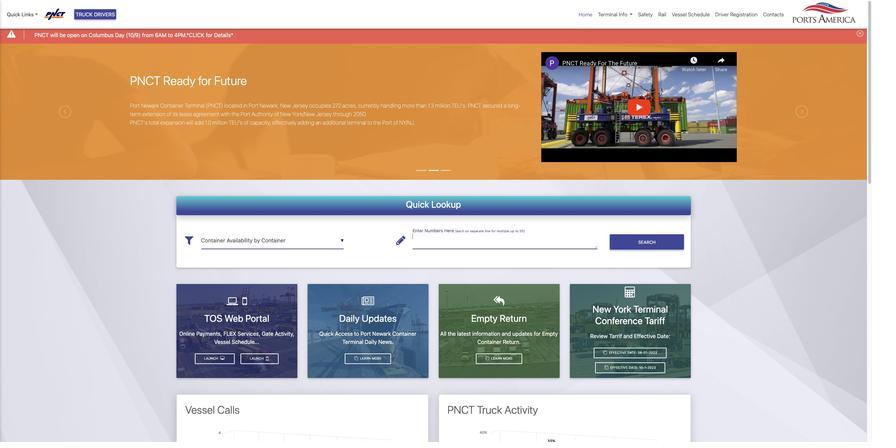 Task type: describe. For each thing, give the bounding box(es) containing it.
0 vertical spatial million
[[435, 103, 450, 109]]

pnct will be open on columbus day (10/9) from 6am to 4pm.*click for details*
[[34, 32, 233, 38]]

more for return
[[503, 357, 513, 361]]

1 launch link from the left
[[240, 353, 279, 364]]

adding
[[298, 120, 314, 126]]

pnct ready for future
[[130, 73, 247, 88]]

quick for quick links
[[7, 11, 20, 17]]

and inside all the latest information and updates for empty container return.
[[502, 331, 511, 337]]

terminal info link
[[595, 8, 635, 21]]

launch for the desktop icon
[[204, 357, 219, 361]]

all the latest information and updates for empty container return.
[[440, 331, 558, 345]]

its
[[173, 111, 178, 117]]

1-
[[644, 366, 648, 370]]

of down newark,
[[274, 111, 279, 117]]

effective for effective date: 06-01-2023
[[609, 351, 627, 355]]

newark,
[[260, 103, 279, 109]]

date: for 1-
[[629, 366, 638, 370]]

mobile image
[[266, 356, 268, 361]]

terminal inside port newark container terminal (pnct) located in port newark, new jersey occupies 272 acres, currently handling more than 1.3 million teu's.                                 pnct secured a long- term extension of its lease agreement with the port authority of new york/new jersey through 2050. pnct's total expansion will add 1.0 million teu's of capacity,                                 effectively adding an additional terminal to the port of ny/nj.
[[185, 103, 205, 109]]

multiple
[[497, 229, 509, 233]]

teu's.
[[451, 103, 467, 109]]

located
[[224, 103, 242, 109]]

future
[[214, 73, 247, 88]]

authority
[[252, 111, 273, 117]]

on for separate
[[465, 229, 469, 233]]

learn more link for updates
[[345, 353, 391, 364]]

portal
[[245, 313, 269, 324]]

links
[[22, 11, 34, 17]]

add
[[194, 120, 204, 126]]

capacity,
[[250, 120, 271, 126]]

quick access to port newark container terminal daily news.
[[319, 331, 416, 345]]

more for updates
[[372, 357, 382, 361]]

0 vertical spatial daily
[[339, 313, 360, 324]]

registration
[[730, 11, 758, 17]]

empty return
[[471, 313, 527, 324]]

tos
[[204, 313, 222, 324]]

272
[[332, 103, 341, 109]]

container inside port newark container terminal (pnct) located in port newark, new jersey occupies 272 acres, currently handling more than 1.3 million teu's.                                 pnct secured a long- term extension of its lease agreement with the port authority of new york/new jersey through 2050. pnct's total expansion will add 1.0 million teu's of capacity,                                 effectively adding an additional terminal to the port of ny/nj.
[[160, 103, 184, 109]]

home
[[579, 11, 593, 17]]

details*
[[214, 32, 233, 38]]

learn more link for return
[[476, 353, 522, 364]]

1.0
[[205, 120, 211, 126]]

01-
[[644, 351, 649, 355]]

effective for effective date: 10-1-2023
[[610, 366, 628, 370]]

for inside all the latest information and updates for empty container return.
[[534, 331, 541, 337]]

schedule
[[688, 11, 710, 17]]

learn for updates
[[360, 357, 371, 361]]

from
[[142, 32, 154, 38]]

online payments, flex services, gate activity, vessel schedule...
[[179, 331, 294, 345]]

for inside 'alert'
[[206, 32, 213, 38]]

driver registration link
[[713, 8, 761, 21]]

▼
[[341, 238, 344, 243]]

(pnct)
[[206, 103, 223, 109]]

effective date: 06-01-2023 link
[[594, 348, 667, 359]]

clone image
[[354, 357, 358, 361]]

will inside port newark container terminal (pnct) located in port newark, new jersey occupies 272 acres, currently handling more than 1.3 million teu's.                                 pnct secured a long- term extension of its lease agreement with the port authority of new york/new jersey through 2050. pnct's total expansion will add 1.0 million teu's of capacity,                                 effectively adding an additional terminal to the port of ny/nj.
[[186, 120, 193, 126]]

effective date: 10-1-2023 link
[[595, 363, 665, 373]]

newark inside port newark container terminal (pnct) located in port newark, new jersey occupies 272 acres, currently handling more than 1.3 million teu's.                                 pnct secured a long- term extension of its lease agreement with the port authority of new york/new jersey through 2050. pnct's total expansion will add 1.0 million teu's of capacity,                                 effectively adding an additional terminal to the port of ny/nj.
[[141, 103, 159, 109]]

agreement
[[193, 111, 219, 117]]

review
[[590, 333, 608, 339]]

in
[[243, 103, 247, 109]]

updates
[[362, 313, 397, 324]]

2023 for 1-
[[648, 366, 656, 370]]

search
[[638, 240, 656, 245]]

port down handling
[[382, 120, 392, 126]]

pnct will be open on columbus day (10/9) from 6am to 4pm.*click for details* link
[[34, 31, 233, 39]]

a
[[504, 103, 507, 109]]

1 vertical spatial new
[[280, 111, 291, 117]]

will inside 'alert'
[[50, 32, 58, 38]]

safety
[[638, 11, 653, 17]]

vessel calls
[[185, 403, 240, 416]]

calls
[[217, 403, 240, 416]]

be
[[60, 32, 66, 38]]

numbers
[[425, 228, 443, 233]]

4pm.*click
[[174, 32, 204, 38]]

quick links
[[7, 11, 34, 17]]

york
[[613, 304, 631, 315]]

(10/9)
[[126, 32, 141, 38]]

news.
[[378, 339, 394, 345]]

of right teu's at the left top
[[244, 120, 249, 126]]

20)
[[520, 229, 525, 233]]

of left its
[[167, 111, 172, 117]]

learn more for updates
[[359, 357, 382, 361]]

quick for quick lookup
[[406, 199, 429, 210]]

drivers
[[94, 11, 115, 17]]

enter numbers here (each on separate line for multiple up to 20)
[[413, 228, 525, 233]]

here
[[444, 228, 454, 233]]

schedule...
[[232, 339, 259, 345]]

port newark container terminal (pnct) located in port newark, new jersey occupies 272 acres, currently handling more than 1.3 million teu's.                                 pnct secured a long- term extension of its lease agreement with the port authority of new york/new jersey through 2050. pnct's total expansion will add 1.0 million teu's of capacity,                                 effectively adding an additional terminal to the port of ny/nj.
[[130, 103, 521, 126]]

additional
[[323, 120, 346, 126]]

close image
[[857, 30, 864, 37]]

quick lookup
[[406, 199, 461, 210]]

contacts link
[[761, 8, 787, 21]]

daily updates
[[339, 313, 397, 324]]

0 vertical spatial jersey
[[292, 103, 308, 109]]

truck drivers link
[[74, 9, 116, 20]]

latest
[[457, 331, 471, 337]]

1 horizontal spatial jersey
[[316, 111, 332, 117]]

learn for return
[[491, 357, 502, 361]]

for right ready
[[198, 73, 212, 88]]



Task type: locate. For each thing, give the bounding box(es) containing it.
1 vertical spatial million
[[212, 120, 227, 126]]

0 vertical spatial vessel
[[672, 11, 687, 17]]

2 vertical spatial new
[[592, 304, 611, 315]]

1 vertical spatial on
[[465, 229, 469, 233]]

online
[[179, 331, 195, 337]]

0 horizontal spatial more
[[372, 357, 382, 361]]

york/new
[[292, 111, 315, 117]]

the right all at bottom
[[448, 331, 456, 337]]

tarrif
[[609, 333, 622, 339]]

effective up the 01-
[[634, 333, 656, 339]]

vessel left calls
[[185, 403, 215, 416]]

effective down tarrif
[[609, 351, 627, 355]]

1 horizontal spatial more
[[503, 357, 513, 361]]

learn more down the return.
[[490, 357, 513, 361]]

0 vertical spatial clone image
[[603, 351, 607, 355]]

new left york
[[592, 304, 611, 315]]

million down 'with'
[[212, 120, 227, 126]]

conference
[[595, 315, 643, 326]]

effective inside "link"
[[610, 366, 628, 370]]

date: down tariff
[[657, 333, 670, 339]]

clone image for new york terminal conference tariff
[[603, 351, 607, 355]]

jersey up york/new
[[292, 103, 308, 109]]

pnct will be open on columbus day (10/9) from 6am to 4pm.*click for details* alert
[[0, 25, 867, 43]]

vessel schedule
[[672, 11, 710, 17]]

date: for 01-
[[627, 351, 637, 355]]

clone image
[[603, 351, 607, 355], [485, 357, 489, 361], [605, 366, 608, 370]]

2 vertical spatial date:
[[629, 366, 638, 370]]

2023 for 01-
[[649, 351, 657, 355]]

effective date: 10-1-2023
[[609, 366, 656, 370]]

clone image down review
[[603, 351, 607, 355]]

an
[[315, 120, 321, 126]]

tariff
[[645, 315, 665, 326]]

0 vertical spatial new
[[280, 103, 291, 109]]

1 horizontal spatial on
[[465, 229, 469, 233]]

newark up "extension"
[[141, 103, 159, 109]]

1 vertical spatial quick
[[406, 199, 429, 210]]

will left the be
[[50, 32, 58, 38]]

effectively
[[272, 120, 296, 126]]

daily up access
[[339, 313, 360, 324]]

daily left news.
[[365, 339, 377, 345]]

secured
[[483, 103, 502, 109]]

on right (each
[[465, 229, 469, 233]]

vessel for calls
[[185, 403, 215, 416]]

to right up
[[515, 229, 519, 233]]

gate
[[262, 331, 273, 337]]

desktop image
[[220, 357, 224, 361]]

2 learn more from the left
[[490, 357, 513, 361]]

1 vertical spatial clone image
[[485, 357, 489, 361]]

million right 1.3
[[435, 103, 450, 109]]

2 learn more link from the left
[[476, 353, 522, 364]]

through
[[333, 111, 352, 117]]

contacts
[[763, 11, 784, 17]]

learn down all the latest information and updates for empty container return.
[[491, 357, 502, 361]]

learn right clone icon
[[360, 357, 371, 361]]

2 vertical spatial quick
[[319, 331, 334, 337]]

quick for quick access to port newark container terminal daily news.
[[319, 331, 334, 337]]

the
[[232, 111, 239, 117], [373, 120, 381, 126], [448, 331, 456, 337]]

2 learn from the left
[[491, 357, 502, 361]]

and right tarrif
[[623, 333, 633, 339]]

0 horizontal spatial learn more
[[359, 357, 382, 361]]

date: left 06-
[[627, 351, 637, 355]]

daily
[[339, 313, 360, 324], [365, 339, 377, 345]]

1 horizontal spatial newark
[[372, 331, 391, 337]]

1 vertical spatial empty
[[542, 331, 558, 337]]

clone image inside effective date: 10-1-2023 "link"
[[605, 366, 608, 370]]

truck
[[76, 11, 93, 17], [477, 403, 502, 416]]

launch left the desktop icon
[[204, 357, 219, 361]]

1 horizontal spatial learn
[[491, 357, 502, 361]]

terminal
[[347, 120, 366, 126]]

all
[[440, 331, 446, 337]]

new inside new york terminal conference tariff
[[592, 304, 611, 315]]

lease
[[179, 111, 192, 117]]

0 horizontal spatial empty
[[471, 313, 498, 324]]

to inside enter numbers here (each on separate line for multiple up to 20)
[[515, 229, 519, 233]]

learn more right clone icon
[[359, 357, 382, 361]]

2 vertical spatial vessel
[[185, 403, 215, 416]]

date: left 10-
[[629, 366, 638, 370]]

lookup
[[431, 199, 461, 210]]

0 horizontal spatial will
[[50, 32, 58, 38]]

0 horizontal spatial launch link
[[195, 353, 235, 364]]

port down in
[[241, 111, 250, 117]]

payments,
[[196, 331, 222, 337]]

quick inside quick access to port newark container terminal daily news.
[[319, 331, 334, 337]]

and up the return.
[[502, 331, 511, 337]]

truck left drivers
[[76, 11, 93, 17]]

1.3
[[428, 103, 434, 109]]

learn more link down quick access to port newark container terminal daily news.
[[345, 353, 391, 364]]

effective date: 06-01-2023
[[608, 351, 657, 355]]

2 horizontal spatial the
[[448, 331, 456, 337]]

container inside all the latest information and updates for empty container return.
[[477, 339, 501, 345]]

1 horizontal spatial empty
[[542, 331, 558, 337]]

to right access
[[354, 331, 359, 337]]

1 vertical spatial container
[[392, 331, 416, 337]]

for right line
[[491, 229, 496, 233]]

the down currently
[[373, 120, 381, 126]]

to inside 'alert'
[[168, 32, 173, 38]]

new up effectively
[[280, 111, 291, 117]]

tos web portal
[[204, 313, 269, 324]]

quick left access
[[319, 331, 334, 337]]

ready
[[163, 73, 196, 88]]

clone image inside effective date: 06-01-2023 link
[[603, 351, 607, 355]]

vessel down flex
[[214, 339, 230, 345]]

None text field
[[413, 232, 598, 249]]

terminal down access
[[342, 339, 363, 345]]

2 horizontal spatial container
[[477, 339, 501, 345]]

learn more link down all the latest information and updates for empty container return.
[[476, 353, 522, 364]]

2023 right 10-
[[648, 366, 656, 370]]

1 horizontal spatial daily
[[365, 339, 377, 345]]

to right terminal
[[367, 120, 372, 126]]

pnct truck activity
[[447, 403, 538, 416]]

empty
[[471, 313, 498, 324], [542, 331, 558, 337]]

million
[[435, 103, 450, 109], [212, 120, 227, 126]]

1 vertical spatial date:
[[627, 351, 637, 355]]

container
[[160, 103, 184, 109], [392, 331, 416, 337], [477, 339, 501, 345]]

columbus
[[89, 32, 114, 38]]

terminal info
[[598, 11, 627, 17]]

2023 right 06-
[[649, 351, 657, 355]]

container up its
[[160, 103, 184, 109]]

launch
[[250, 357, 265, 361], [204, 357, 219, 361]]

2 vertical spatial effective
[[610, 366, 628, 370]]

1 vertical spatial daily
[[365, 339, 377, 345]]

the inside all the latest information and updates for empty container return.
[[448, 331, 456, 337]]

0 vertical spatial empty
[[471, 313, 498, 324]]

pnct ready for future image
[[0, 43, 867, 218]]

the up teu's at the left top
[[232, 111, 239, 117]]

terminal up lease on the left top of the page
[[185, 103, 205, 109]]

2 vertical spatial container
[[477, 339, 501, 345]]

1 horizontal spatial quick
[[319, 331, 334, 337]]

0 horizontal spatial launch
[[204, 357, 219, 361]]

jersey down occupies
[[316, 111, 332, 117]]

on right 'open'
[[81, 32, 87, 38]]

2 vertical spatial the
[[448, 331, 456, 337]]

acres,
[[342, 103, 357, 109]]

home link
[[576, 8, 595, 21]]

on inside enter numbers here (each on separate line for multiple up to 20)
[[465, 229, 469, 233]]

occupies
[[309, 103, 331, 109]]

pnct's
[[130, 120, 148, 126]]

total
[[149, 120, 159, 126]]

0 vertical spatial newark
[[141, 103, 159, 109]]

on for columbus
[[81, 32, 87, 38]]

1 learn more link from the left
[[345, 353, 391, 364]]

of left ny/nj.
[[393, 120, 398, 126]]

1 vertical spatial 2023
[[648, 366, 656, 370]]

0 vertical spatial will
[[50, 32, 58, 38]]

1 horizontal spatial launch link
[[240, 353, 279, 364]]

clone image for empty return
[[485, 357, 489, 361]]

empty up information
[[471, 313, 498, 324]]

None text field
[[201, 232, 344, 249]]

on
[[81, 32, 87, 38], [465, 229, 469, 233]]

clone image down all the latest information and updates for empty container return.
[[485, 357, 489, 361]]

web
[[225, 313, 243, 324]]

(each
[[455, 229, 464, 233]]

pnct for will
[[34, 32, 49, 38]]

to inside quick access to port newark container terminal daily news.
[[354, 331, 359, 337]]

06-
[[638, 351, 644, 355]]

1 launch from the left
[[250, 357, 265, 361]]

expansion
[[160, 120, 185, 126]]

0 horizontal spatial truck
[[76, 11, 93, 17]]

enter
[[413, 228, 423, 233]]

pnct inside pnct will be open on columbus day (10/9) from 6am to 4pm.*click for details* link
[[34, 32, 49, 38]]

port right in
[[249, 103, 258, 109]]

2 launch from the left
[[204, 357, 219, 361]]

up
[[510, 229, 514, 233]]

1 vertical spatial newark
[[372, 331, 391, 337]]

activity,
[[275, 331, 294, 337]]

0 vertical spatial the
[[232, 111, 239, 117]]

new right newark,
[[280, 103, 291, 109]]

access
[[335, 331, 353, 337]]

day
[[115, 32, 125, 38]]

date:
[[657, 333, 670, 339], [627, 351, 637, 355], [629, 366, 638, 370]]

1 horizontal spatial learn more
[[490, 357, 513, 361]]

2 launch link from the left
[[195, 353, 235, 364]]

daily inside quick access to port newark container terminal daily news.
[[365, 339, 377, 345]]

pnct for ready
[[130, 73, 161, 88]]

2023 inside "link"
[[648, 366, 656, 370]]

1 more from the left
[[372, 357, 382, 361]]

vessel schedule link
[[669, 8, 713, 21]]

1 vertical spatial vessel
[[214, 339, 230, 345]]

launch for mobile icon
[[250, 357, 265, 361]]

2 horizontal spatial quick
[[406, 199, 429, 210]]

0 horizontal spatial on
[[81, 32, 87, 38]]

port up term
[[130, 103, 140, 109]]

activity
[[505, 403, 538, 416]]

1 horizontal spatial truck
[[477, 403, 502, 416]]

will down lease on the left top of the page
[[186, 120, 193, 126]]

0 horizontal spatial jersey
[[292, 103, 308, 109]]

more
[[402, 103, 415, 109]]

terminal up tariff
[[634, 304, 668, 315]]

for right updates
[[534, 331, 541, 337]]

1 vertical spatial jersey
[[316, 111, 332, 117]]

terminal inside quick access to port newark container terminal daily news.
[[342, 339, 363, 345]]

empty inside all the latest information and updates for empty container return.
[[542, 331, 558, 337]]

information
[[472, 331, 500, 337]]

on inside 'alert'
[[81, 32, 87, 38]]

newark up news.
[[372, 331, 391, 337]]

updates
[[512, 331, 532, 337]]

1 horizontal spatial will
[[186, 120, 193, 126]]

learn
[[360, 357, 371, 361], [491, 357, 502, 361]]

truck left activity
[[477, 403, 502, 416]]

and
[[502, 331, 511, 337], [623, 333, 633, 339]]

0 vertical spatial container
[[160, 103, 184, 109]]

driver registration
[[715, 11, 758, 17]]

1 horizontal spatial the
[[373, 120, 381, 126]]

for left the details*
[[206, 32, 213, 38]]

to right 6am
[[168, 32, 173, 38]]

0 horizontal spatial million
[[212, 120, 227, 126]]

handling
[[380, 103, 401, 109]]

pnct for truck
[[447, 403, 475, 416]]

1 horizontal spatial launch
[[250, 357, 265, 361]]

2 vertical spatial clone image
[[605, 366, 608, 370]]

term
[[130, 111, 141, 117]]

0 horizontal spatial and
[[502, 331, 511, 337]]

0 vertical spatial date:
[[657, 333, 670, 339]]

info
[[619, 11, 627, 17]]

2 more from the left
[[503, 357, 513, 361]]

search button
[[610, 234, 684, 250]]

port
[[130, 103, 140, 109], [249, 103, 258, 109], [241, 111, 250, 117], [382, 120, 392, 126], [361, 331, 371, 337]]

0 vertical spatial on
[[81, 32, 87, 38]]

0 vertical spatial effective
[[634, 333, 656, 339]]

0 horizontal spatial the
[[232, 111, 239, 117]]

0 vertical spatial 2023
[[649, 351, 657, 355]]

pnct inside port newark container terminal (pnct) located in port newark, new jersey occupies 272 acres, currently handling more than 1.3 million teu's.                                 pnct secured a long- term extension of its lease agreement with the port authority of new york/new jersey through 2050. pnct's total expansion will add 1.0 million teu's of capacity,                                 effectively adding an additional terminal to the port of ny/nj.
[[468, 103, 482, 109]]

more down the return.
[[503, 357, 513, 361]]

rail
[[658, 11, 666, 17]]

teu's
[[229, 120, 243, 126]]

1 horizontal spatial learn more link
[[476, 353, 522, 364]]

review tarrif and effective date:
[[590, 333, 670, 339]]

to inside port newark container terminal (pnct) located in port newark, new jersey occupies 272 acres, currently handling more than 1.3 million teu's.                                 pnct secured a long- term extension of its lease agreement with the port authority of new york/new jersey through 2050. pnct's total expansion will add 1.0 million teu's of capacity,                                 effectively adding an additional terminal to the port of ny/nj.
[[367, 120, 372, 126]]

launch left mobile icon
[[250, 357, 265, 361]]

6am
[[155, 32, 167, 38]]

line
[[485, 229, 490, 233]]

vessel right rail
[[672, 11, 687, 17]]

container inside quick access to port newark container terminal daily news.
[[392, 331, 416, 337]]

0 horizontal spatial quick
[[7, 11, 20, 17]]

services,
[[238, 331, 260, 337]]

more down news.
[[372, 357, 382, 361]]

vessel for schedule
[[672, 11, 687, 17]]

port inside quick access to port newark container terminal daily news.
[[361, 331, 371, 337]]

0 horizontal spatial learn
[[360, 357, 371, 361]]

1 vertical spatial truck
[[477, 403, 502, 416]]

clone image left effective date: 10-1-2023
[[605, 366, 608, 370]]

1 learn from the left
[[360, 357, 371, 361]]

empty right updates
[[542, 331, 558, 337]]

1 vertical spatial effective
[[609, 351, 627, 355]]

2023
[[649, 351, 657, 355], [648, 366, 656, 370]]

terminal inside new york terminal conference tariff
[[634, 304, 668, 315]]

0 horizontal spatial daily
[[339, 313, 360, 324]]

learn more for return
[[490, 357, 513, 361]]

pnct
[[34, 32, 49, 38], [130, 73, 161, 88], [468, 103, 482, 109], [447, 403, 475, 416]]

date: inside "link"
[[629, 366, 638, 370]]

effective down effective date: 06-01-2023 link
[[610, 366, 628, 370]]

launch link down schedule...
[[240, 353, 279, 364]]

0 horizontal spatial learn more link
[[345, 353, 391, 364]]

launch link down payments, in the left bottom of the page
[[195, 353, 235, 364]]

quick left links
[[7, 11, 20, 17]]

1 horizontal spatial million
[[435, 103, 450, 109]]

1 horizontal spatial and
[[623, 333, 633, 339]]

terminal inside terminal info link
[[598, 11, 618, 17]]

for
[[206, 32, 213, 38], [198, 73, 212, 88], [491, 229, 496, 233], [534, 331, 541, 337]]

0 horizontal spatial container
[[160, 103, 184, 109]]

for inside enter numbers here (each on separate line for multiple up to 20)
[[491, 229, 496, 233]]

1 vertical spatial will
[[186, 120, 193, 126]]

quick up enter
[[406, 199, 429, 210]]

0 vertical spatial truck
[[76, 11, 93, 17]]

flex
[[224, 331, 236, 337]]

0 vertical spatial quick
[[7, 11, 20, 17]]

port down daily updates
[[361, 331, 371, 337]]

newark inside quick access to port newark container terminal daily news.
[[372, 331, 391, 337]]

extension
[[142, 111, 165, 117]]

container down information
[[477, 339, 501, 345]]

to
[[168, 32, 173, 38], [367, 120, 372, 126], [515, 229, 519, 233], [354, 331, 359, 337]]

terminal left info
[[598, 11, 618, 17]]

of
[[167, 111, 172, 117], [274, 111, 279, 117], [244, 120, 249, 126], [393, 120, 398, 126]]

1 learn more from the left
[[359, 357, 382, 361]]

return.
[[503, 339, 521, 345]]

vessel inside online payments, flex services, gate activity, vessel schedule...
[[214, 339, 230, 345]]

learn more
[[359, 357, 382, 361], [490, 357, 513, 361]]

1 vertical spatial the
[[373, 120, 381, 126]]

0 horizontal spatial newark
[[141, 103, 159, 109]]

ny/nj.
[[399, 120, 415, 126]]

1 horizontal spatial container
[[392, 331, 416, 337]]

container up news.
[[392, 331, 416, 337]]

safety link
[[635, 8, 656, 21]]



Task type: vqa. For each thing, say whether or not it's contained in the screenshot.
ALERT
no



